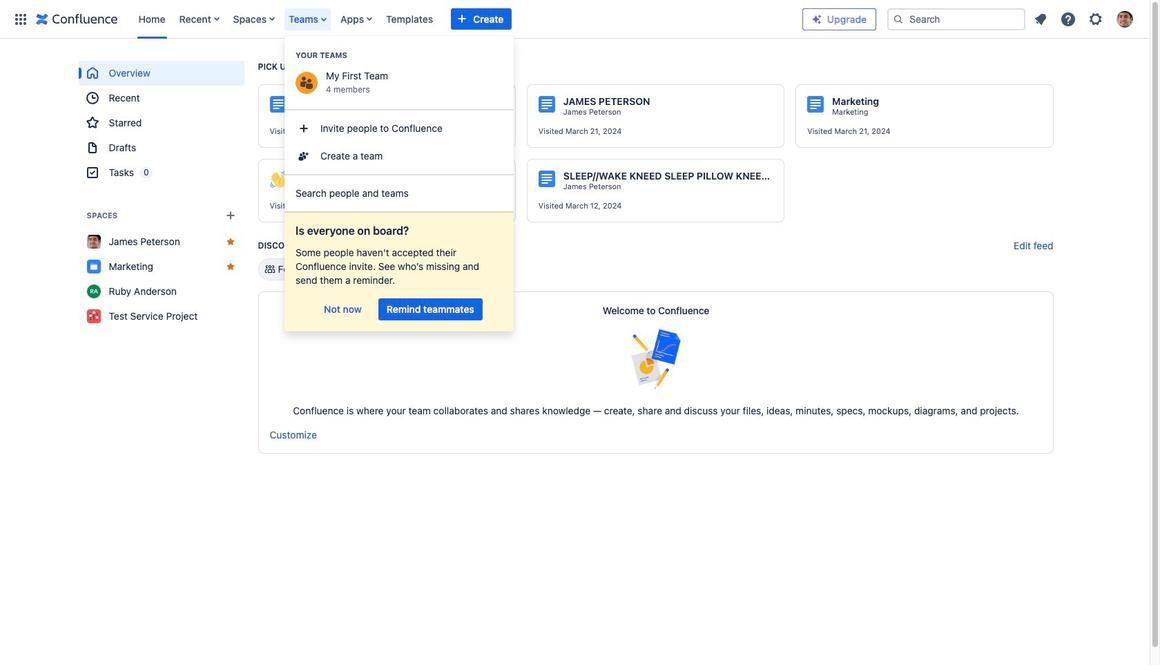 Task type: describe. For each thing, give the bounding box(es) containing it.
:wave: image
[[270, 171, 286, 188]]

0 horizontal spatial group
[[78, 61, 244, 185]]

appswitcher icon image
[[12, 11, 29, 27]]

2 unstar this space image from the top
[[225, 261, 236, 272]]

help icon image
[[1060, 11, 1077, 27]]

notification icon image
[[1033, 11, 1049, 27]]

my first team image
[[296, 72, 318, 94]]

:wave: image
[[270, 171, 286, 188]]

list for premium image
[[1029, 7, 1142, 31]]



Task type: locate. For each thing, give the bounding box(es) containing it.
confluence image
[[36, 11, 118, 27], [36, 11, 118, 27]]

heading
[[285, 50, 514, 61]]

Search field
[[888, 8, 1026, 30]]

create a space image
[[222, 207, 239, 224]]

list item
[[285, 0, 332, 38]]

0 vertical spatial unstar this space image
[[225, 236, 236, 247]]

premium image
[[812, 13, 823, 25]]

1 vertical spatial unstar this space image
[[225, 261, 236, 272]]

None search field
[[888, 8, 1026, 30]]

0 horizontal spatial list
[[132, 0, 803, 38]]

your teams group
[[285, 36, 514, 105]]

unstar this space image
[[225, 236, 236, 247], [225, 261, 236, 272]]

your profile and preferences image
[[1117, 11, 1134, 27]]

banner
[[0, 0, 1150, 39]]

list for appswitcher icon
[[132, 0, 803, 38]]

list
[[132, 0, 803, 38], [1029, 7, 1142, 31]]

global element
[[8, 0, 803, 38]]

1 horizontal spatial group
[[285, 109, 514, 174]]

1 horizontal spatial list
[[1029, 7, 1142, 31]]

search image
[[893, 13, 904, 25]]

group
[[78, 61, 244, 185], [285, 109, 514, 174]]

1 unstar this space image from the top
[[225, 236, 236, 247]]

settings icon image
[[1088, 11, 1105, 27]]



Task type: vqa. For each thing, say whether or not it's contained in the screenshot.
Guillermo'S Gone: The Game
no



